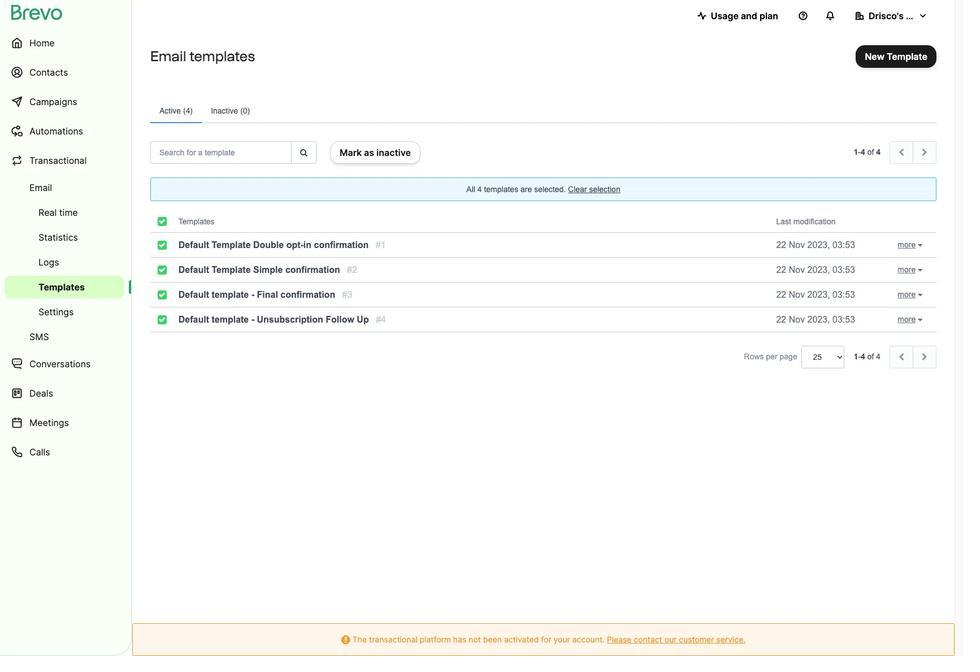 Task type: vqa. For each thing, say whether or not it's contained in the screenshot.


Task type: describe. For each thing, give the bounding box(es) containing it.
more button for 3
[[889, 287, 934, 303]]

caret down image for 3
[[916, 287, 925, 303]]

22 nov 2023, 03:53 for default template double opt-in confirmation # 1
[[776, 240, 855, 250]]

as
[[364, 147, 374, 158]]

selected.
[[534, 185, 566, 194]]

simple
[[253, 265, 283, 275]]

real
[[38, 207, 57, 218]]

per
[[766, 352, 778, 361]]

default template simple confirmation # 2
[[179, 265, 357, 275]]

conversations link
[[5, 351, 124, 378]]

double
[[253, 240, 284, 250]]

logs link
[[5, 251, 124, 274]]

drisco's
[[869, 10, 904, 21]]

deals link
[[5, 380, 124, 407]]

settings link
[[5, 301, 124, 323]]

2023, for default template double opt-in confirmation # 1
[[808, 240, 830, 250]]

default for default template simple confirmation # 2
[[179, 265, 209, 275]]

email templates
[[150, 48, 255, 64]]

all 4 templates are selected. clear selection
[[467, 185, 621, 194]]

last modification
[[776, 217, 836, 226]]

2
[[352, 265, 357, 275]]

logs
[[38, 257, 59, 268]]

new
[[865, 51, 885, 62]]

new template
[[865, 51, 928, 62]]

deals
[[29, 388, 53, 399]]

2023, for default template - unsubscription follow up # 4
[[808, 315, 830, 324]]

rows
[[744, 352, 764, 361]]

templates link
[[5, 276, 124, 298]]

follow
[[326, 315, 354, 324]]

been
[[483, 635, 502, 644]]

2023, for default template simple confirmation # 2
[[808, 265, 830, 275]]

0 horizontal spatial templates
[[189, 48, 255, 64]]

inactive
[[211, 106, 238, 115]]

home
[[29, 37, 55, 49]]

0
[[243, 106, 247, 115]]

email link
[[5, 176, 124, 199]]

0 vertical spatial templates
[[179, 217, 215, 226]]

1 1 - 4 of 4 from the top
[[854, 147, 881, 156]]

sms
[[29, 331, 49, 343]]

for
[[541, 635, 552, 644]]

default template - unsubscription follow up # 4
[[179, 315, 386, 324]]

and
[[741, 10, 757, 21]]

statistics link
[[5, 226, 124, 249]]

are
[[521, 185, 532, 194]]

automations link
[[5, 118, 124, 145]]

1 vertical spatial 1
[[381, 240, 386, 250]]

service.
[[716, 635, 746, 644]]

plan
[[760, 10, 778, 21]]

drisco's drinks button
[[846, 5, 937, 27]]

template for default template simple confirmation # 2
[[212, 265, 251, 275]]

opt-
[[286, 240, 303, 250]]

rows per page
[[744, 352, 798, 361]]

) for active ( 4 )
[[190, 106, 193, 115]]

real time
[[38, 207, 78, 218]]

has
[[453, 635, 467, 644]]

usage and plan button
[[688, 5, 788, 27]]

exclamation circle image
[[341, 637, 350, 645]]

contacts link
[[5, 59, 124, 86]]

your
[[554, 635, 570, 644]]

more for 3
[[898, 290, 916, 299]]

account.
[[572, 635, 605, 644]]

22 nov 2023, 03:53 for default template - final confirmation # 3
[[776, 290, 855, 300]]

active
[[159, 106, 181, 115]]

drisco's drinks
[[869, 10, 934, 21]]

clear selection link
[[568, 185, 621, 194]]

0 horizontal spatial templates
[[38, 282, 85, 293]]

last
[[776, 217, 791, 226]]

calls
[[29, 447, 50, 458]]

contact
[[634, 635, 662, 644]]

not
[[469, 635, 481, 644]]

customer
[[679, 635, 714, 644]]

real time link
[[5, 201, 124, 224]]

nov for default template simple confirmation # 2
[[789, 265, 805, 275]]

campaigns link
[[5, 88, 124, 115]]

page
[[780, 352, 798, 361]]

0 vertical spatial confirmation
[[314, 240, 369, 250]]

conversations
[[29, 358, 91, 370]]

template for new template
[[887, 51, 928, 62]]

mark as inactive button
[[330, 141, 421, 164]]

2 1 - 4 of 4 from the top
[[854, 352, 881, 361]]

nov for default template - unsubscription follow up # 4
[[789, 315, 805, 324]]

our
[[665, 635, 677, 644]]

please
[[607, 635, 632, 644]]

default for default template double opt-in confirmation # 1
[[179, 240, 209, 250]]

inactive ( 0 )
[[211, 106, 250, 115]]

caret down image for 4
[[916, 312, 925, 328]]

0 vertical spatial 1
[[854, 147, 858, 156]]

03:53 for 1
[[833, 240, 855, 250]]

2 vertical spatial 1
[[854, 352, 858, 361]]

2 vertical spatial confirmation
[[281, 290, 335, 300]]

usage and plan
[[711, 10, 778, 21]]



Task type: locate. For each thing, give the bounding box(es) containing it.
0 vertical spatial 1 - 4 of 4
[[854, 147, 881, 156]]

clear
[[568, 185, 587, 194]]

22
[[776, 240, 787, 250], [776, 265, 787, 275], [776, 290, 787, 300], [776, 315, 787, 324]]

#
[[376, 240, 381, 250], [347, 265, 352, 275], [342, 290, 347, 300], [376, 315, 381, 324]]

the transactional platform has not been activated for your account. please contact our customer service.
[[350, 635, 746, 644]]

0 horizontal spatial email
[[29, 182, 52, 193]]

caret down image for 2
[[916, 262, 925, 278]]

default
[[179, 240, 209, 250], [179, 265, 209, 275], [179, 290, 209, 300], [179, 315, 209, 324]]

confirmation
[[314, 240, 369, 250], [285, 265, 340, 275], [281, 290, 335, 300]]

1 ) from the left
[[190, 106, 193, 115]]

4 nov from the top
[[789, 315, 805, 324]]

4 more from the top
[[898, 315, 916, 324]]

sms link
[[5, 326, 124, 348]]

2 of from the top
[[868, 352, 874, 361]]

default for default template - final confirmation # 3
[[179, 290, 209, 300]]

more for 1
[[898, 240, 916, 249]]

template
[[887, 51, 928, 62], [212, 240, 251, 250], [212, 265, 251, 275]]

2023, for default template - final confirmation # 3
[[808, 290, 830, 300]]

0 vertical spatial templates
[[189, 48, 255, 64]]

time
[[59, 207, 78, 218]]

) right inactive at left
[[247, 106, 250, 115]]

confirmation down 'in'
[[285, 265, 340, 275]]

more for 2
[[898, 265, 916, 274]]

email
[[150, 48, 186, 64], [29, 182, 52, 193]]

4 more button from the top
[[889, 312, 934, 328]]

)
[[190, 106, 193, 115], [247, 106, 250, 115]]

1 vertical spatial template
[[212, 240, 251, 250]]

1 default from the top
[[179, 240, 209, 250]]

drinks
[[906, 10, 934, 21]]

1 - 4 of 4
[[854, 147, 881, 156], [854, 352, 881, 361]]

22 nov 2023, 03:53 for default template simple confirmation # 2
[[776, 265, 855, 275]]

more button for 4
[[889, 312, 934, 328]]

transactional
[[29, 155, 87, 166]]

1 nov from the top
[[789, 240, 805, 250]]

calls link
[[5, 439, 124, 466]]

of
[[868, 147, 874, 156], [868, 352, 874, 361]]

4 default from the top
[[179, 315, 209, 324]]

2 template from the top
[[212, 315, 249, 324]]

default for default template - unsubscription follow up # 4
[[179, 315, 209, 324]]

3 03:53 from the top
[[833, 290, 855, 300]]

3 22 nov 2023, 03:53 from the top
[[776, 290, 855, 300]]

email for email templates
[[150, 48, 186, 64]]

confirmation up "2" on the left top of the page
[[314, 240, 369, 250]]

0 vertical spatial template
[[212, 290, 249, 300]]

caret down image for 1
[[916, 237, 925, 253]]

template for unsubscription
[[212, 315, 249, 324]]

selection
[[589, 185, 621, 194]]

2 nov from the top
[[789, 265, 805, 275]]

( right inactive at left
[[240, 106, 243, 115]]

1 22 from the top
[[776, 240, 787, 250]]

22 for default template - unsubscription follow up # 4
[[776, 315, 787, 324]]

Search for a template search field
[[150, 141, 292, 164]]

up
[[357, 315, 369, 324]]

template left simple
[[212, 265, 251, 275]]

1 horizontal spatial (
[[240, 106, 243, 115]]

in
[[303, 240, 312, 250]]

22 nov 2023, 03:53
[[776, 240, 855, 250], [776, 265, 855, 275], [776, 290, 855, 300], [776, 315, 855, 324]]

4 03:53 from the top
[[833, 315, 855, 324]]

template for final
[[212, 290, 249, 300]]

templates up inactive at left
[[189, 48, 255, 64]]

1 22 nov 2023, 03:53 from the top
[[776, 240, 855, 250]]

2 22 nov 2023, 03:53 from the top
[[776, 265, 855, 275]]

2 ( from the left
[[240, 106, 243, 115]]

meetings link
[[5, 409, 124, 436]]

the
[[353, 635, 367, 644]]

modification
[[794, 217, 836, 226]]

default template double opt-in confirmation # 1
[[179, 240, 386, 250]]

) right active
[[190, 106, 193, 115]]

0 vertical spatial email
[[150, 48, 186, 64]]

final
[[257, 290, 278, 300]]

4
[[186, 106, 190, 115], [861, 147, 865, 156], [876, 147, 881, 156], [478, 185, 482, 194], [381, 315, 386, 324], [861, 352, 865, 361], [876, 352, 881, 361]]

3 more from the top
[[898, 290, 916, 299]]

inactive
[[377, 147, 411, 158]]

nov for default template double opt-in confirmation # 1
[[789, 240, 805, 250]]

1 caret down image from the top
[[916, 237, 925, 253]]

1 vertical spatial 1 - 4 of 4
[[854, 352, 881, 361]]

1 template from the top
[[212, 290, 249, 300]]

2 22 from the top
[[776, 265, 787, 275]]

3 caret down image from the top
[[916, 287, 925, 303]]

nov for default template - final confirmation # 3
[[789, 290, 805, 300]]

2 ) from the left
[[247, 106, 250, 115]]

1 vertical spatial template
[[212, 315, 249, 324]]

more button for 2
[[889, 262, 934, 278]]

activated
[[504, 635, 539, 644]]

1 vertical spatial templates
[[484, 185, 518, 194]]

4 2023, from the top
[[808, 315, 830, 324]]

more for 4
[[898, 315, 916, 324]]

2 more from the top
[[898, 265, 916, 274]]

campaigns
[[29, 96, 77, 107]]

caret down image
[[916, 237, 925, 253], [916, 262, 925, 278], [916, 287, 925, 303], [916, 312, 925, 328]]

template right new
[[887, 51, 928, 62]]

1 vertical spatial templates
[[38, 282, 85, 293]]

more
[[898, 240, 916, 249], [898, 265, 916, 274], [898, 290, 916, 299], [898, 315, 916, 324]]

nov
[[789, 240, 805, 250], [789, 265, 805, 275], [789, 290, 805, 300], [789, 315, 805, 324]]

( for 4
[[183, 106, 186, 115]]

2 vertical spatial template
[[212, 265, 251, 275]]

template inside button
[[887, 51, 928, 62]]

3 22 from the top
[[776, 290, 787, 300]]

home link
[[5, 29, 124, 57]]

1 of from the top
[[868, 147, 874, 156]]

2 2023, from the top
[[808, 265, 830, 275]]

03:53 for 2
[[833, 265, 855, 275]]

3 2023, from the top
[[808, 290, 830, 300]]

template left double
[[212, 240, 251, 250]]

4 22 nov 2023, 03:53 from the top
[[776, 315, 855, 324]]

22 for default template - final confirmation # 3
[[776, 290, 787, 300]]

settings
[[38, 306, 74, 318]]

1 ( from the left
[[183, 106, 186, 115]]

3 nov from the top
[[789, 290, 805, 300]]

more button
[[889, 237, 934, 253], [889, 262, 934, 278], [889, 287, 934, 303], [889, 312, 934, 328]]

1 vertical spatial confirmation
[[285, 265, 340, 275]]

please contact our customer service. link
[[607, 635, 746, 644]]

template for default template double opt-in confirmation # 1
[[212, 240, 251, 250]]

1 vertical spatial email
[[29, 182, 52, 193]]

default template - final confirmation # 3
[[179, 290, 352, 300]]

) for inactive ( 0 )
[[247, 106, 250, 115]]

2023,
[[808, 240, 830, 250], [808, 265, 830, 275], [808, 290, 830, 300], [808, 315, 830, 324]]

03:53 for 4
[[833, 315, 855, 324]]

1 03:53 from the top
[[833, 240, 855, 250]]

1 vertical spatial of
[[868, 352, 874, 361]]

transactional
[[369, 635, 418, 644]]

4 22 from the top
[[776, 315, 787, 324]]

22 for default template double opt-in confirmation # 1
[[776, 240, 787, 250]]

template left final
[[212, 290, 249, 300]]

active ( 4 )
[[159, 106, 193, 115]]

transactional link
[[5, 147, 124, 174]]

contacts
[[29, 67, 68, 78]]

1 horizontal spatial templates
[[179, 217, 215, 226]]

2 03:53 from the top
[[833, 265, 855, 275]]

1 horizontal spatial templates
[[484, 185, 518, 194]]

usage
[[711, 10, 739, 21]]

templates
[[189, 48, 255, 64], [484, 185, 518, 194]]

1
[[854, 147, 858, 156], [381, 240, 386, 250], [854, 352, 858, 361]]

email for email
[[29, 182, 52, 193]]

3
[[347, 290, 352, 300]]

3 default from the top
[[179, 290, 209, 300]]

statistics
[[38, 232, 78, 243]]

0 horizontal spatial )
[[190, 106, 193, 115]]

(
[[183, 106, 186, 115], [240, 106, 243, 115]]

more button for 1
[[889, 237, 934, 253]]

platform
[[420, 635, 451, 644]]

1 horizontal spatial )
[[247, 106, 250, 115]]

template down default template - final confirmation # 3
[[212, 315, 249, 324]]

03:53
[[833, 240, 855, 250], [833, 265, 855, 275], [833, 290, 855, 300], [833, 315, 855, 324]]

mark as inactive
[[340, 147, 411, 158]]

unsubscription
[[257, 315, 323, 324]]

03:53 for 3
[[833, 290, 855, 300]]

1 more button from the top
[[889, 237, 934, 253]]

2 default from the top
[[179, 265, 209, 275]]

( right active
[[183, 106, 186, 115]]

3 more button from the top
[[889, 287, 934, 303]]

mark
[[340, 147, 362, 158]]

2 more button from the top
[[889, 262, 934, 278]]

22 nov 2023, 03:53 for default template - unsubscription follow up # 4
[[776, 315, 855, 324]]

0 horizontal spatial (
[[183, 106, 186, 115]]

email up real
[[29, 182, 52, 193]]

0 vertical spatial of
[[868, 147, 874, 156]]

1 more from the top
[[898, 240, 916, 249]]

confirmation up unsubscription
[[281, 290, 335, 300]]

templates left 'are'
[[484, 185, 518, 194]]

22 for default template simple confirmation # 2
[[776, 265, 787, 275]]

1 horizontal spatial email
[[150, 48, 186, 64]]

new template button
[[856, 45, 937, 68]]

4 caret down image from the top
[[916, 312, 925, 328]]

all
[[467, 185, 475, 194]]

automations
[[29, 126, 83, 137]]

0 vertical spatial template
[[887, 51, 928, 62]]

email up active
[[150, 48, 186, 64]]

meetings
[[29, 417, 69, 429]]

1 2023, from the top
[[808, 240, 830, 250]]

2 caret down image from the top
[[916, 262, 925, 278]]

( for 0
[[240, 106, 243, 115]]



